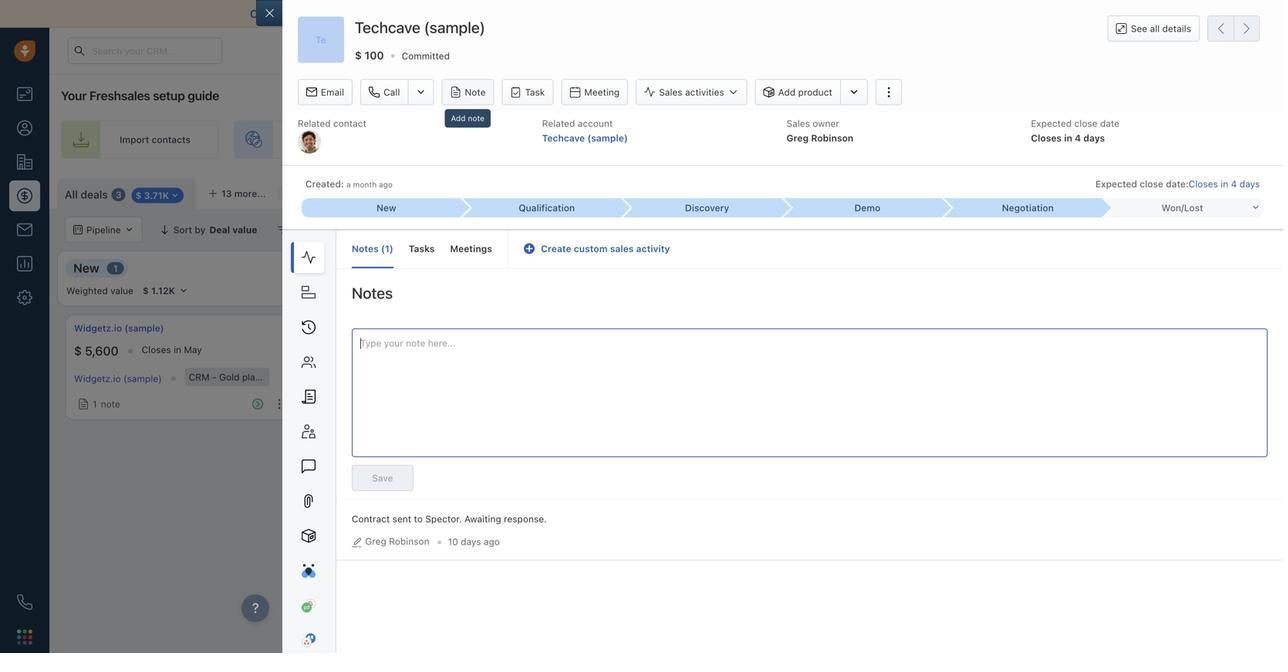 Task type: vqa. For each thing, say whether or not it's contained in the screenshot.
name
no



Task type: describe. For each thing, give the bounding box(es) containing it.
note for add note
[[468, 114, 485, 123]]

closes up lost
[[1189, 179, 1219, 189]]

website
[[329, 134, 364, 145]]

expected close date closes in 4 days
[[1032, 118, 1120, 143]]

bring
[[293, 134, 316, 145]]

crm - gold plan monthly (sa
[[1161, 372, 1284, 383]]

- for crm - gold plan monthly (sample)
[[212, 372, 217, 383]]

note
[[465, 87, 486, 98]]

1 down $ 5,600
[[93, 399, 97, 410]]

0 vertical spatial negotiation
[[1003, 203, 1054, 213]]

import contacts
[[120, 134, 191, 145]]

note for 1 note
[[101, 399, 120, 410]]

- for crm - gold plan monthly (sa
[[1184, 372, 1188, 383]]

greg inside sales owner greg robinson
[[787, 133, 809, 143]]

sync
[[582, 7, 606, 20]]

add inside button
[[1229, 186, 1247, 197]]

discovery inside dialog
[[686, 203, 730, 213]]

deal inside button
[[1250, 186, 1269, 197]]

filter
[[301, 225, 322, 235]]

freshworks switcher image
[[17, 630, 32, 646]]

improve
[[377, 7, 418, 20]]

see all details button
[[1108, 15, 1201, 42]]

import for import deals
[[1111, 186, 1140, 197]]

0 vertical spatial new
[[377, 203, 396, 213]]

crm - gold plan monthly (sample)
[[189, 372, 340, 383]]

1 widgetz.io (sample) from the top
[[74, 323, 164, 334]]

crm for crm - gold plan monthly (sa
[[1161, 372, 1181, 383]]

1 vertical spatial negotiation
[[1050, 261, 1118, 276]]

/
[[1182, 203, 1185, 213]]

leads
[[366, 134, 390, 145]]

awaiting
[[465, 514, 502, 525]]

set up your sales pipeline link
[[1023, 120, 1224, 159]]

quotas and forecasting link
[[1063, 217, 1199, 243]]

(sa
[[1273, 372, 1284, 383]]

gold for crm - gold plan monthly (sample)
[[219, 372, 240, 383]]

see
[[1132, 23, 1148, 34]]

applied
[[325, 225, 358, 235]]

meeting button
[[562, 79, 629, 106]]

closes in mar
[[380, 345, 439, 355]]

closes inside expected close date closes in 4 days
[[1032, 133, 1062, 143]]

close image
[[1261, 10, 1269, 18]]

import deals
[[1111, 186, 1167, 197]]

call button
[[361, 79, 408, 106]]

guide
[[188, 88, 219, 103]]

1 vertical spatial robinson
[[389, 537, 430, 547]]

(
[[381, 244, 385, 254]]

1 vertical spatial $ 100
[[325, 344, 357, 359]]

in for closes in mar
[[412, 345, 420, 355]]

response.
[[504, 514, 547, 525]]

13 more...
[[222, 188, 266, 199]]

2 horizontal spatial techcave
[[1052, 323, 1094, 334]]

Search your CRM... text field
[[68, 38, 222, 64]]

o
[[293, 188, 300, 199]]

activity
[[637, 244, 670, 254]]

qualification link
[[462, 198, 623, 218]]

monthly for (sa
[[1235, 372, 1270, 383]]

widgetz.io inside widgetz.io (sample) link
[[74, 323, 122, 334]]

2-
[[547, 7, 559, 20]]

1 vertical spatial greg
[[365, 537, 387, 547]]

2 acme from the top
[[325, 372, 350, 383]]

0 horizontal spatial new
[[73, 261, 99, 276]]

may
[[184, 345, 202, 355]]

add inside tooltip
[[451, 114, 466, 123]]

contacts
[[152, 134, 191, 145]]

bring in website leads link
[[234, 120, 418, 159]]

0 vertical spatial to
[[364, 7, 374, 20]]

pipeline
[[1161, 134, 1196, 145]]

(sample) inside the acme inc (sample) link
[[369, 323, 408, 334]]

new link
[[302, 198, 462, 218]]

your freshsales setup guide
[[61, 88, 219, 103]]

bring in website leads
[[293, 134, 390, 145]]

qualification inside dialog
[[519, 203, 575, 213]]

invite your team link
[[433, 120, 592, 159]]

meetings
[[450, 244, 492, 254]]

days for expected close date closes in 4 days
[[1084, 133, 1106, 143]]

0 horizontal spatial and
[[489, 7, 508, 20]]

2 widgetz.io (sample) from the top
[[74, 374, 162, 384]]

date:
[[1167, 179, 1189, 189]]

won / lost
[[1162, 203, 1204, 213]]

create
[[541, 244, 572, 254]]

1 horizontal spatial 100
[[365, 49, 384, 62]]

1 vertical spatial discovery
[[573, 261, 631, 276]]

)
[[390, 244, 394, 254]]

robinson inside sales owner greg robinson
[[812, 133, 854, 143]]

expected for expected close date
[[1032, 118, 1073, 129]]

quotas
[[1077, 225, 1109, 235]]

in right date: at the top right of the page
[[1222, 179, 1229, 189]]

conversations.
[[652, 7, 726, 20]]

plan for (sa
[[1214, 372, 1233, 383]]

way
[[559, 7, 579, 20]]

0 for demo
[[860, 263, 866, 274]]

create custom sales activity link
[[524, 244, 670, 254]]

2 widgetz.io from the top
[[74, 374, 121, 384]]

date
[[1101, 118, 1120, 129]]

techcave inside related account techcave (sample)
[[542, 133, 585, 143]]

expected close date: closes in 4 days
[[1096, 179, 1261, 189]]

1 acme from the top
[[325, 323, 350, 334]]

(sample) inside the techcave (sample) link
[[1096, 323, 1136, 334]]

closes in may
[[142, 345, 202, 355]]

4 for expected close date closes in 4 days
[[1076, 133, 1082, 143]]

created: a month ago
[[306, 179, 393, 189]]

1 inside "1 filter applied" button
[[294, 225, 299, 235]]

5,600
[[85, 344, 119, 359]]

create custom sales activity
[[541, 244, 670, 254]]

and inside "link"
[[1112, 225, 1128, 235]]

see all details
[[1132, 23, 1192, 34]]

0 horizontal spatial qualification
[[323, 261, 397, 276]]

quotas and forecasting
[[1077, 225, 1184, 235]]

expected for expected close date:
[[1096, 179, 1138, 189]]

connect
[[250, 7, 293, 20]]

connect your mailbox link
[[250, 7, 364, 20]]

a
[[347, 180, 351, 189]]

notes for notes
[[352, 284, 393, 302]]

0 horizontal spatial days
[[461, 537, 481, 548]]

dialog containing techcave (sample)
[[256, 0, 1284, 654]]

container_wx8msf4aqz5i3rn1 image for "1 filter applied" button
[[278, 225, 288, 235]]

set
[[1082, 134, 1097, 145]]

add product button
[[756, 79, 841, 106]]

(sample) inside related account techcave (sample)
[[588, 133, 628, 143]]

owners
[[430, 225, 462, 235]]

won
[[1162, 203, 1182, 213]]

all for deals
[[65, 188, 78, 201]]

sales owner greg robinson
[[787, 118, 854, 143]]

note button
[[442, 79, 494, 106]]

phone image
[[17, 595, 32, 611]]

created:
[[306, 179, 344, 189]]

more...
[[235, 188, 266, 199]]

all deals 3
[[65, 188, 122, 201]]

meeting
[[585, 87, 620, 98]]

closes in 4 days link
[[1189, 177, 1261, 191]]

crm for crm - gold plan monthly (sample)
[[189, 372, 210, 383]]

notes for notes ( 1 )
[[352, 244, 379, 254]]

related for related account techcave (sample)
[[542, 118, 575, 129]]

sales activities
[[659, 87, 725, 98]]

0 horizontal spatial techcave
[[355, 18, 421, 36]]

1 filter applied
[[294, 225, 358, 235]]

$ for new
[[74, 344, 82, 359]]

add deal button
[[1208, 178, 1276, 205]]

in inside expected close date closes in 4 days
[[1065, 133, 1073, 143]]

container_wx8msf4aqz5i3rn1 image for quotas and forecasting
[[1063, 225, 1073, 235]]



Task type: locate. For each thing, give the bounding box(es) containing it.
expected down set up your sales pipeline link
[[1096, 179, 1138, 189]]

widgetz.io (sample) link up 5,600
[[74, 322, 164, 335]]

deals for import
[[1143, 186, 1167, 197]]

robinson down sent
[[389, 537, 430, 547]]

container_wx8msf4aqz5i3rn1 image inside all deal owners button
[[378, 225, 389, 235]]

techcave (sample) inside dialog
[[355, 18, 486, 36]]

close up set in the right top of the page
[[1075, 118, 1098, 129]]

and left enable
[[489, 7, 508, 20]]

discovery link
[[623, 198, 783, 218]]

100 up note button
[[336, 344, 357, 359]]

1 horizontal spatial deals
[[1143, 186, 1167, 197]]

2 inc from the top
[[352, 372, 365, 383]]

plan
[[242, 372, 261, 383], [1214, 372, 1233, 383]]

2 widgetz.io (sample) link from the top
[[74, 374, 162, 384]]

0 vertical spatial notes
[[352, 244, 379, 254]]

days inside expected close date closes in 4 days
[[1084, 133, 1106, 143]]

tasks
[[409, 244, 435, 254]]

days down date
[[1084, 133, 1106, 143]]

⌘
[[282, 188, 291, 199]]

0 horizontal spatial ago
[[379, 180, 393, 189]]

related up bring
[[298, 118, 331, 129]]

0 horizontal spatial plan
[[242, 372, 261, 383]]

widgetz.io (sample) link up 1 note
[[74, 374, 162, 384]]

4 left set in the right top of the page
[[1076, 133, 1082, 143]]

1 gold from the left
[[219, 372, 240, 383]]

-
[[212, 372, 217, 383], [1184, 372, 1188, 383]]

0 horizontal spatial container_wx8msf4aqz5i3rn1 image
[[78, 399, 89, 410]]

committed
[[402, 50, 450, 61]]

negotiation
[[1003, 203, 1054, 213], [1050, 261, 1118, 276]]

notes ( 1 )
[[352, 244, 394, 254]]

deals up won
[[1143, 186, 1167, 197]]

1 vertical spatial expected
[[1096, 179, 1138, 189]]

1 notes from the top
[[352, 244, 379, 254]]

your right up
[[1113, 134, 1133, 145]]

closes left may
[[142, 345, 171, 355]]

container_wx8msf4aqz5i3rn1 image
[[278, 225, 288, 235], [329, 396, 340, 407]]

0 horizontal spatial crm
[[189, 372, 210, 383]]

custom
[[574, 244, 608, 254]]

days right 10
[[461, 537, 481, 548]]

0 vertical spatial days
[[1084, 133, 1106, 143]]

1 - from the left
[[212, 372, 217, 383]]

1 0 from the left
[[645, 263, 651, 274]]

$ down mailbox
[[355, 49, 362, 62]]

0 horizontal spatial container_wx8msf4aqz5i3rn1 image
[[278, 225, 288, 235]]

add deal for demo
[[902, 333, 941, 344]]

container_wx8msf4aqz5i3rn1 image for 1
[[78, 399, 89, 410]]

1 horizontal spatial all
[[395, 225, 406, 235]]

2 horizontal spatial container_wx8msf4aqz5i3rn1 image
[[1063, 225, 1073, 235]]

gold for crm - gold plan monthly (sa
[[1191, 372, 1212, 383]]

1 vertical spatial notes
[[352, 284, 393, 302]]

to inside dialog
[[414, 514, 423, 525]]

import deals button
[[1090, 178, 1174, 205]]

1 plan from the left
[[242, 372, 261, 383]]

related for related contact
[[298, 118, 331, 129]]

$ 100
[[355, 49, 384, 62], [325, 344, 357, 359]]

0 horizontal spatial robinson
[[389, 537, 430, 547]]

0 horizontal spatial expected
[[1032, 118, 1073, 129]]

import up quotas and forecasting at the right top of the page
[[1111, 186, 1140, 197]]

add product
[[779, 87, 833, 98]]

0 horizontal spatial $
[[74, 344, 82, 359]]

days for expected close date: closes in 4 days
[[1240, 179, 1261, 189]]

close for date:
[[1140, 179, 1164, 189]]

sales for sales activities
[[659, 87, 683, 98]]

0 vertical spatial qualification
[[519, 203, 575, 213]]

0 horizontal spatial techcave (sample) link
[[542, 133, 628, 143]]

1 left the tasks
[[385, 244, 390, 254]]

robinson
[[812, 133, 854, 143], [389, 537, 430, 547]]

related
[[298, 118, 331, 129], [542, 118, 575, 129]]

4 for expected close date: closes in 4 days
[[1232, 179, 1238, 189]]

0 vertical spatial sales
[[1135, 134, 1158, 145]]

widgetz.io (sample)
[[74, 323, 164, 334], [74, 374, 162, 384]]

$ 100 inside dialog
[[355, 49, 384, 62]]

phone element
[[9, 588, 40, 618]]

2 horizontal spatial add deal
[[1229, 186, 1269, 197]]

related contact
[[298, 118, 367, 129]]

1 inc from the top
[[353, 323, 366, 334]]

container_wx8msf4aqz5i3rn1 image left 1 note
[[78, 399, 89, 410]]

task
[[525, 87, 545, 98]]

all
[[1151, 23, 1161, 34]]

0 down activity
[[645, 263, 651, 274]]

your up te
[[296, 7, 319, 20]]

note inside tooltip
[[468, 114, 485, 123]]

Search field
[[1201, 217, 1278, 243]]

in left may
[[174, 345, 181, 355]]

0 down demo link
[[860, 263, 866, 274]]

3
[[116, 190, 122, 200]]

all for deal
[[395, 225, 406, 235]]

2 monthly from the left
[[1235, 372, 1270, 383]]

1 vertical spatial ago
[[484, 537, 500, 548]]

close inside expected close date closes in 4 days
[[1075, 118, 1098, 129]]

in inside "link"
[[319, 134, 327, 145]]

0 horizontal spatial to
[[364, 7, 374, 20]]

1 horizontal spatial container_wx8msf4aqz5i3rn1 image
[[378, 225, 389, 235]]

0 horizontal spatial -
[[212, 372, 217, 383]]

0 horizontal spatial sales
[[659, 87, 683, 98]]

0 horizontal spatial deals
[[81, 188, 108, 201]]

1 horizontal spatial demo
[[855, 203, 881, 213]]

2 plan from the left
[[1214, 372, 1233, 383]]

sales left owner
[[787, 118, 811, 129]]

team
[[541, 134, 564, 145]]

container_wx8msf4aqz5i3rn1 image down the 'crm - gold plan monthly (sample)'
[[329, 396, 340, 407]]

sales left activity
[[610, 244, 634, 254]]

import inside button
[[1111, 186, 1140, 197]]

1 widgetz.io (sample) link from the top
[[74, 322, 164, 335]]

container_wx8msf4aqz5i3rn1 image
[[378, 225, 389, 235], [1063, 225, 1073, 235], [78, 399, 89, 410]]

add note tooltip
[[445, 109, 491, 132]]

greg down the add product button
[[787, 133, 809, 143]]

0 for discovery
[[645, 263, 651, 274]]

1 horizontal spatial ago
[[484, 537, 500, 548]]

your
[[296, 7, 319, 20], [519, 134, 539, 145], [1113, 134, 1133, 145]]

2 acme inc (sample) from the top
[[325, 372, 406, 383]]

discovery
[[686, 203, 730, 213], [573, 261, 631, 276]]

1 horizontal spatial close
[[1140, 179, 1164, 189]]

to right mailbox
[[364, 7, 374, 20]]

1 vertical spatial days
[[1240, 179, 1261, 189]]

4 up search field
[[1232, 179, 1238, 189]]

all deal owners
[[395, 225, 462, 235]]

closes left 'mar'
[[380, 345, 410, 355]]

1 acme inc (sample) from the top
[[325, 323, 408, 334]]

1 vertical spatial close
[[1140, 179, 1164, 189]]

qualification up create
[[519, 203, 575, 213]]

deals for all
[[81, 188, 108, 201]]

0 vertical spatial greg
[[787, 133, 809, 143]]

monthly for (sample)
[[263, 372, 299, 383]]

set up your sales pipeline
[[1082, 134, 1196, 145]]

1 horizontal spatial robinson
[[812, 133, 854, 143]]

te
[[316, 34, 326, 45]]

0 vertical spatial and
[[489, 7, 508, 20]]

demo inside dialog
[[855, 203, 881, 213]]

task button
[[502, 79, 554, 106]]

lost
[[1185, 203, 1204, 213]]

spector.
[[426, 514, 462, 525]]

close left date: at the top right of the page
[[1140, 179, 1164, 189]]

greg robinson
[[365, 537, 430, 547]]

setup
[[153, 88, 185, 103]]

1 vertical spatial demo
[[811, 261, 846, 276]]

1 vertical spatial qualification
[[323, 261, 397, 276]]

note inside button
[[352, 396, 371, 407]]

ago inside created: a month ago
[[379, 180, 393, 189]]

1 vertical spatial all
[[395, 225, 406, 235]]

all
[[65, 188, 78, 201], [395, 225, 406, 235]]

2 0 from the left
[[860, 263, 866, 274]]

contract
[[352, 514, 390, 525]]

add note
[[451, 114, 485, 123]]

1 vertical spatial import
[[1111, 186, 1140, 197]]

1 vertical spatial acme inc (sample)
[[325, 372, 406, 383]]

close for date
[[1075, 118, 1098, 129]]

1 horizontal spatial to
[[414, 514, 423, 525]]

0 horizontal spatial greg
[[365, 537, 387, 547]]

plan for (sample)
[[242, 372, 261, 383]]

container_wx8msf4aqz5i3rn1 image left filter
[[278, 225, 288, 235]]

1 vertical spatial acme inc (sample) link
[[325, 372, 406, 383]]

monthly
[[263, 372, 299, 383], [1235, 372, 1270, 383]]

1 horizontal spatial note
[[352, 396, 371, 407]]

ago down awaiting
[[484, 537, 500, 548]]

sales for sales owner greg robinson
[[787, 118, 811, 129]]

and right quotas
[[1112, 225, 1128, 235]]

greg down contract
[[365, 537, 387, 547]]

robinson down owner
[[812, 133, 854, 143]]

1 related from the left
[[298, 118, 331, 129]]

in right bring
[[319, 134, 327, 145]]

0 horizontal spatial import
[[120, 134, 149, 145]]

closes left set in the right top of the page
[[1032, 133, 1062, 143]]

(sample) inside widgetz.io (sample) link
[[125, 323, 164, 334]]

0 vertical spatial acme inc (sample)
[[325, 323, 408, 334]]

0 horizontal spatial 100
[[336, 344, 357, 359]]

techcave (sample)
[[355, 18, 486, 36], [1052, 323, 1136, 334]]

notes left (
[[352, 244, 379, 254]]

notes
[[352, 244, 379, 254], [352, 284, 393, 302]]

2 notes from the top
[[352, 284, 393, 302]]

$ 100 up call button
[[355, 49, 384, 62]]

in for bring in website leads
[[319, 134, 327, 145]]

1 vertical spatial techcave (sample) link
[[1052, 322, 1136, 335]]

1 widgetz.io from the top
[[74, 323, 122, 334]]

container_wx8msf4aqz5i3rn1 image inside note button
[[329, 396, 340, 407]]

0 vertical spatial close
[[1075, 118, 1098, 129]]

import for import contacts
[[120, 134, 149, 145]]

your for invite
[[519, 134, 539, 145]]

$ up note button
[[325, 344, 333, 359]]

10 days ago
[[448, 537, 500, 548]]

ago right month
[[379, 180, 393, 189]]

1 left filter
[[294, 225, 299, 235]]

to right sent
[[414, 514, 423, 525]]

deals inside button
[[1143, 186, 1167, 197]]

owner
[[813, 118, 840, 129]]

call
[[384, 87, 400, 98]]

1 horizontal spatial gold
[[1191, 372, 1212, 383]]

connect your mailbox to improve deliverability and enable 2-way sync of email conversations.
[[250, 7, 726, 20]]

1 horizontal spatial techcave
[[542, 133, 585, 143]]

crm
[[189, 372, 210, 383], [1161, 372, 1181, 383]]

1 vertical spatial inc
[[352, 372, 365, 383]]

10
[[448, 537, 458, 548]]

1 horizontal spatial 4
[[1232, 179, 1238, 189]]

widgetz.io up $ 5,600
[[74, 323, 122, 334]]

1 horizontal spatial your
[[519, 134, 539, 145]]

2 related from the left
[[542, 118, 575, 129]]

13
[[222, 188, 232, 199]]

1 down the tasks
[[411, 263, 416, 274]]

deliverability
[[421, 7, 486, 20]]

inc
[[353, 323, 366, 334], [352, 372, 365, 383]]

to
[[364, 7, 374, 20], [414, 514, 423, 525]]

sales left pipeline
[[1135, 134, 1158, 145]]

widgetz.io (sample) up 5,600
[[74, 323, 164, 334]]

sales inside sales owner greg robinson
[[787, 118, 811, 129]]

widgetz.io (sample) link
[[74, 322, 164, 335], [74, 374, 162, 384]]

2 horizontal spatial your
[[1113, 134, 1133, 145]]

import
[[120, 134, 149, 145], [1111, 186, 1140, 197]]

acme inc (sample)
[[325, 323, 408, 334], [325, 372, 406, 383]]

new
[[377, 203, 396, 213], [73, 261, 99, 276]]

0 vertical spatial import
[[120, 134, 149, 145]]

100 up call button
[[365, 49, 384, 62]]

qualification
[[519, 203, 575, 213], [323, 261, 397, 276]]

in left set in the right top of the page
[[1065, 133, 1073, 143]]

your for connect
[[296, 7, 319, 20]]

0 vertical spatial acme inc (sample) link
[[325, 322, 408, 335]]

mar
[[423, 345, 439, 355]]

4 inside expected close date closes in 4 days
[[1076, 133, 1082, 143]]

0 vertical spatial inc
[[353, 323, 366, 334]]

2 crm from the left
[[1161, 372, 1181, 383]]

1 down quotas and forecasting "link"
[[1132, 263, 1137, 274]]

1 acme inc (sample) link from the top
[[325, 322, 408, 335]]

container_wx8msf4aqz5i3rn1 image for note button
[[329, 396, 340, 407]]

100
[[365, 49, 384, 62], [336, 344, 357, 359]]

widgetz.io (sample) up 1 note
[[74, 374, 162, 384]]

expected left date
[[1032, 118, 1073, 129]]

deals left 3
[[81, 188, 108, 201]]

1 vertical spatial techcave (sample)
[[1052, 323, 1136, 334]]

new down all deals link
[[73, 261, 99, 276]]

1 horizontal spatial qualification
[[519, 203, 575, 213]]

container_wx8msf4aqz5i3rn1 image up (
[[378, 225, 389, 235]]

0 vertical spatial demo
[[855, 203, 881, 213]]

invite your team
[[492, 134, 564, 145]]

2 acme inc (sample) link from the top
[[325, 372, 406, 383]]

note button
[[325, 391, 375, 412]]

import left contacts
[[120, 134, 149, 145]]

1 horizontal spatial greg
[[787, 133, 809, 143]]

1 horizontal spatial add deal
[[902, 333, 941, 344]]

2 - from the left
[[1184, 372, 1188, 383]]

related inside related account techcave (sample)
[[542, 118, 575, 129]]

0 horizontal spatial your
[[296, 7, 319, 20]]

1 horizontal spatial days
[[1084, 133, 1106, 143]]

2 gold from the left
[[1191, 372, 1212, 383]]

1 note
[[93, 399, 120, 410]]

all deal owners button
[[368, 217, 472, 243]]

1 vertical spatial new
[[73, 261, 99, 276]]

1 horizontal spatial container_wx8msf4aqz5i3rn1 image
[[329, 396, 340, 407]]

1 vertical spatial widgetz.io (sample) link
[[74, 374, 162, 384]]

expected inside expected close date closes in 4 days
[[1032, 118, 1073, 129]]

notes down notes ( 1 )
[[352, 284, 393, 302]]

1 vertical spatial and
[[1112, 225, 1128, 235]]

0 horizontal spatial sales
[[610, 244, 634, 254]]

email button
[[298, 79, 353, 106]]

0 vertical spatial ago
[[379, 180, 393, 189]]

of
[[608, 7, 619, 20]]

1 vertical spatial to
[[414, 514, 423, 525]]

1 horizontal spatial monthly
[[1235, 372, 1270, 383]]

import deals group
[[1090, 178, 1201, 205]]

1 horizontal spatial techcave (sample)
[[1052, 323, 1136, 334]]

1 horizontal spatial related
[[542, 118, 575, 129]]

1 crm from the left
[[189, 372, 210, 383]]

1 horizontal spatial expected
[[1096, 179, 1138, 189]]

inc inside the acme inc (sample) link
[[353, 323, 366, 334]]

import contacts link
[[61, 120, 218, 159]]

deal inside button
[[409, 225, 428, 235]]

and
[[489, 7, 508, 20], [1112, 225, 1128, 235]]

container_wx8msf4aqz5i3rn1 image inside "1 filter applied" button
[[278, 225, 288, 235]]

details
[[1163, 23, 1192, 34]]

in for closes in may
[[174, 345, 181, 355]]

account
[[578, 118, 613, 129]]

0 vertical spatial techcave (sample) link
[[542, 133, 628, 143]]

invite
[[492, 134, 517, 145]]

1 vertical spatial 100
[[336, 344, 357, 359]]

1 vertical spatial sales
[[610, 244, 634, 254]]

dialog
[[256, 0, 1284, 654]]

container_wx8msf4aqz5i3rn1 image left quotas
[[1063, 225, 1073, 235]]

container_wx8msf4aqz5i3rn1 image inside quotas and forecasting "link"
[[1063, 225, 1073, 235]]

1 horizontal spatial techcave (sample) link
[[1052, 322, 1136, 335]]

days up search field
[[1240, 179, 1261, 189]]

13 more... button
[[200, 183, 274, 205]]

0 horizontal spatial add deal
[[663, 333, 702, 344]]

widgetz.io up 1 note
[[74, 374, 121, 384]]

1 down 3
[[113, 263, 118, 274]]

related up team
[[542, 118, 575, 129]]

activities
[[686, 87, 725, 98]]

$ inside dialog
[[355, 49, 362, 62]]

expected
[[1032, 118, 1073, 129], [1096, 179, 1138, 189]]

your left team
[[519, 134, 539, 145]]

0 vertical spatial $ 100
[[355, 49, 384, 62]]

0 horizontal spatial all
[[65, 188, 78, 201]]

contract sent to spector. awaiting response.
[[352, 514, 547, 525]]

acme inc (sample) link up closes in mar
[[325, 322, 408, 335]]

0 vertical spatial techcave (sample)
[[355, 18, 486, 36]]

0 horizontal spatial related
[[298, 118, 331, 129]]

0 horizontal spatial 0
[[645, 263, 651, 274]]

0 horizontal spatial techcave (sample)
[[355, 18, 486, 36]]

0 horizontal spatial gold
[[219, 372, 240, 383]]

$ 100 up note button
[[325, 344, 357, 359]]

1 vertical spatial widgetz.io (sample)
[[74, 374, 162, 384]]

sales inside dialog
[[610, 244, 634, 254]]

acme inc (sample) link up note button
[[325, 372, 406, 383]]

your
[[61, 88, 87, 103]]

⌘ o
[[282, 188, 300, 199]]

acme inc (sample) up note button
[[325, 372, 406, 383]]

0 horizontal spatial demo
[[811, 261, 846, 276]]

closes
[[1032, 133, 1062, 143], [1189, 179, 1219, 189], [142, 345, 171, 355], [380, 345, 410, 355]]

1 monthly from the left
[[263, 372, 299, 383]]

acme inc (sample) up closes in mar
[[325, 323, 408, 334]]

all deals link
[[65, 187, 108, 203]]

add deal inside button
[[1229, 186, 1269, 197]]

$ for qualification
[[325, 344, 333, 359]]

product
[[799, 87, 833, 98]]

qualification down notes ( 1 )
[[323, 261, 397, 276]]

$ left 5,600
[[74, 344, 82, 359]]

1 filter applied button
[[267, 217, 368, 243]]

new down month
[[377, 203, 396, 213]]

1 vertical spatial sales
[[787, 118, 811, 129]]

add inside button
[[779, 87, 796, 98]]

1 horizontal spatial sales
[[1135, 134, 1158, 145]]

sales left activities
[[659, 87, 683, 98]]

add deal for discovery
[[663, 333, 702, 344]]

all inside all deal owners button
[[395, 225, 406, 235]]

in left 'mar'
[[412, 345, 420, 355]]

techcave (sample) link
[[542, 133, 628, 143], [1052, 322, 1136, 335]]



